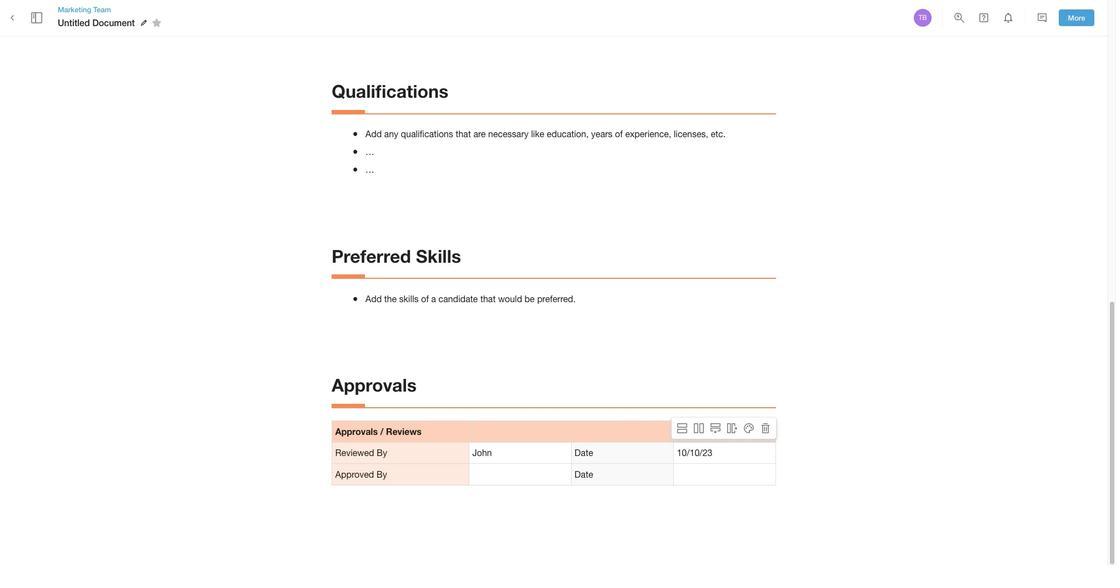 Task type: locate. For each thing, give the bounding box(es) containing it.
add left "any"
[[366, 129, 382, 139]]

that left 'would'
[[481, 294, 496, 304]]

1 vertical spatial …
[[366, 165, 375, 175]]

tb button
[[913, 7, 934, 28]]

candidate
[[439, 294, 478, 304]]

/
[[381, 426, 384, 437]]

untitled document
[[58, 17, 135, 28]]

1 add from the top
[[366, 129, 382, 139]]

marketing team link
[[58, 4, 165, 15]]

0 vertical spatial date
[[575, 448, 594, 458]]

1 vertical spatial approvals
[[336, 426, 378, 437]]

education,
[[547, 129, 589, 139]]

of left 'a'
[[421, 294, 429, 304]]

any
[[384, 129, 399, 139]]

marketing team
[[58, 5, 111, 14]]

1 vertical spatial of
[[421, 294, 429, 304]]

by down the /
[[377, 448, 387, 458]]

john
[[473, 448, 492, 458]]

of
[[615, 129, 623, 139], [421, 294, 429, 304]]

0 vertical spatial add
[[366, 129, 382, 139]]

approvals up approvals / reviews at the left
[[332, 375, 417, 396]]

necessary
[[489, 129, 529, 139]]

approvals up reviewed
[[336, 426, 378, 437]]

0 horizontal spatial that
[[456, 129, 471, 139]]

by right "approved"
[[377, 470, 387, 480]]

qualifications
[[401, 129, 453, 139]]

licenses,
[[674, 129, 709, 139]]

that
[[456, 129, 471, 139], [481, 294, 496, 304]]

a
[[432, 294, 436, 304]]

0 vertical spatial by
[[377, 448, 387, 458]]

add
[[366, 129, 382, 139], [366, 294, 382, 304]]

of right years
[[615, 129, 623, 139]]

skills
[[399, 294, 419, 304]]

date
[[575, 448, 594, 458], [575, 470, 594, 480]]

0 vertical spatial …
[[366, 147, 375, 157]]

date for reviewed by
[[575, 448, 594, 458]]

that left are
[[456, 129, 471, 139]]

1 date from the top
[[575, 448, 594, 458]]

skills
[[416, 245, 461, 267]]

1 vertical spatial add
[[366, 294, 382, 304]]

1 by from the top
[[377, 448, 387, 458]]

favorite image
[[150, 16, 163, 30]]

0 vertical spatial of
[[615, 129, 623, 139]]

add for add the skills of a candidate that would be preferred.
[[366, 294, 382, 304]]

1 … from the top
[[366, 147, 375, 157]]

date for approved by
[[575, 470, 594, 480]]

2 by from the top
[[377, 470, 387, 480]]

2 add from the top
[[366, 294, 382, 304]]

reviewed
[[336, 448, 374, 458]]

approvals for approvals
[[332, 375, 417, 396]]

add the skills of a candidate that would be preferred.
[[366, 294, 576, 304]]

0 vertical spatial approvals
[[332, 375, 417, 396]]

by
[[377, 448, 387, 458], [377, 470, 387, 480]]

0 vertical spatial that
[[456, 129, 471, 139]]

document
[[92, 17, 135, 28]]

qualifications
[[332, 81, 449, 102]]

like
[[531, 129, 545, 139]]

2 date from the top
[[575, 470, 594, 480]]

by for approved by
[[377, 470, 387, 480]]

more
[[1069, 13, 1086, 22]]

reviewed by
[[336, 448, 387, 458]]

add any qualifications that are necessary like education, years of experience, licenses, etc.
[[366, 129, 726, 139]]

be
[[525, 294, 535, 304]]

approvals
[[332, 375, 417, 396], [336, 426, 378, 437]]

1 horizontal spatial that
[[481, 294, 496, 304]]

1 vertical spatial date
[[575, 470, 594, 480]]

1 vertical spatial by
[[377, 470, 387, 480]]

…
[[366, 147, 375, 157], [366, 165, 375, 175]]

reviews
[[386, 426, 422, 437]]

team
[[93, 5, 111, 14]]

marketing
[[58, 5, 91, 14]]

add left the
[[366, 294, 382, 304]]

0 horizontal spatial of
[[421, 294, 429, 304]]



Task type: vqa. For each thing, say whether or not it's contained in the screenshot.
Plan within the Upgrade your account to the Business Plan for as low as $15/mo to track your shared Bit documents.
no



Task type: describe. For each thing, give the bounding box(es) containing it.
years
[[592, 129, 613, 139]]

approvals / reviews
[[336, 426, 422, 437]]

2 … from the top
[[366, 165, 375, 175]]

1 vertical spatial that
[[481, 294, 496, 304]]

preferred
[[332, 245, 411, 267]]

are
[[474, 129, 486, 139]]

more button
[[1060, 9, 1095, 26]]

would
[[498, 294, 523, 304]]

by for reviewed by
[[377, 448, 387, 458]]

untitled
[[58, 17, 90, 28]]

approved by
[[336, 470, 387, 480]]

the
[[384, 294, 397, 304]]

1 horizontal spatial of
[[615, 129, 623, 139]]

add for add any qualifications that are necessary like education, years of experience, licenses, etc.
[[366, 129, 382, 139]]

approvals for approvals / reviews
[[336, 426, 378, 437]]

tb
[[919, 14, 928, 22]]

preferred.
[[537, 294, 576, 304]]

experience,
[[626, 129, 672, 139]]

approved
[[336, 470, 374, 480]]

preferred skills
[[332, 245, 461, 267]]

etc.
[[711, 129, 726, 139]]

10/10/23
[[677, 448, 713, 458]]



